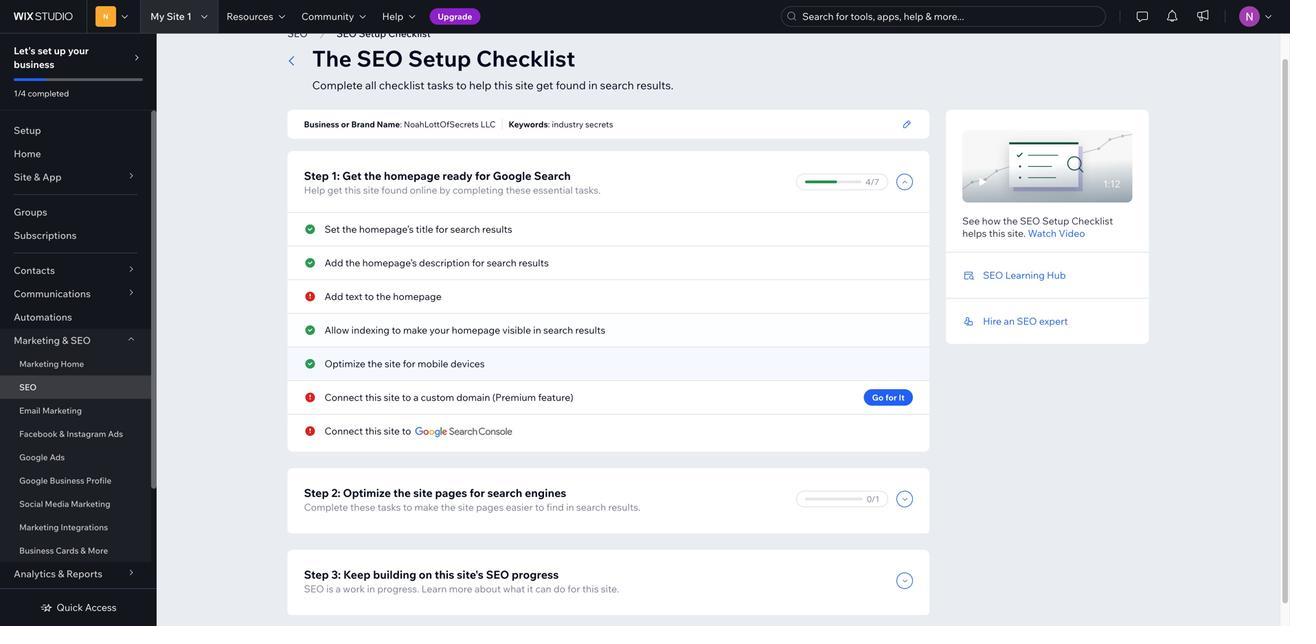 Task type: describe. For each thing, give the bounding box(es) containing it.
go
[[872, 393, 884, 403]]

see
[[962, 215, 980, 227]]

facebook & instagram ads
[[19, 429, 123, 439]]

1:12
[[1103, 178, 1120, 190]]

allow indexing to make your homepage visible in search results
[[325, 324, 605, 336]]

this inside the seo setup checklist complete all checklist tasks to help this site get found in search results.
[[494, 78, 513, 92]]

name
[[377, 119, 400, 129]]

completed
[[28, 88, 69, 99]]

title
[[416, 223, 433, 235]]

step 3: keep building on this site's seo progress heading
[[304, 567, 619, 583]]

noahlottofsecrets
[[404, 119, 479, 129]]

for right title
[[436, 223, 448, 235]]

for inside step 2: optimize the site pages for search engines complete these tasks to make the site pages easier to find in search results.
[[470, 486, 485, 500]]

1/4
[[14, 88, 26, 99]]

learning
[[1005, 269, 1045, 281]]

communications
[[14, 288, 91, 300]]

this inside connect this site to dropdown button
[[365, 425, 382, 437]]

it
[[899, 393, 905, 403]]

progress
[[512, 568, 559, 582]]

marketing inside "link"
[[71, 499, 110, 509]]

quick access button
[[40, 602, 117, 614]]

set
[[38, 45, 52, 57]]

social
[[19, 499, 43, 509]]

in inside the seo setup checklist complete all checklist tasks to help this site get found in search results.
[[588, 78, 598, 92]]

analytics & reports
[[14, 568, 103, 580]]

instagram
[[67, 429, 106, 439]]

my
[[150, 10, 165, 22]]

help inside step 1: get the homepage ready for google search help get this site found online by completing these essential tasks.
[[304, 184, 325, 196]]

cards
[[56, 546, 79, 556]]

1 horizontal spatial site
[[167, 10, 185, 22]]

domain
[[456, 392, 490, 404]]

checklist inside the seo setup checklist complete all checklist tasks to help this site get found in search results.
[[476, 44, 575, 72]]

this inside see how the seo setup checklist helps this site.
[[989, 227, 1005, 239]]

facebook
[[19, 429, 57, 439]]

0/1
[[867, 494, 879, 505]]

community
[[301, 10, 354, 22]]

resources
[[227, 10, 273, 22]]

keep
[[343, 568, 371, 582]]

let's set up your business
[[14, 45, 89, 70]]

step 1: get the homepage ready for google search heading
[[304, 168, 601, 184]]

google business profile link
[[0, 469, 151, 493]]

email marketing link
[[0, 399, 151, 423]]

checklist
[[379, 78, 425, 92]]

app
[[42, 171, 62, 183]]

1 vertical spatial business
[[50, 476, 84, 486]]

add for add text to the homepage
[[325, 291, 343, 303]]

Search for tools, apps, help & more... field
[[798, 7, 1101, 26]]

1:
[[331, 169, 340, 183]]

automations link
[[0, 306, 151, 329]]

media
[[45, 499, 69, 509]]

& for app
[[34, 171, 40, 183]]

up
[[54, 45, 66, 57]]

2:
[[331, 486, 341, 500]]

building
[[373, 568, 416, 582]]

upgrade
[[438, 11, 472, 22]]

found for checklist
[[556, 78, 586, 92]]

work
[[343, 583, 365, 595]]

helps
[[962, 227, 987, 239]]

step 1: get the homepage ready for google search help get this site found online by completing these essential tasks.
[[304, 169, 601, 196]]

reports
[[66, 568, 103, 580]]

go for it
[[872, 393, 905, 403]]

secrets
[[585, 119, 613, 129]]

ads inside google ads link
[[50, 452, 65, 463]]

my site 1
[[150, 10, 192, 22]]

n button
[[87, 0, 140, 33]]

tasks inside the seo setup checklist complete all checklist tasks to help this site get found in search results.
[[427, 78, 454, 92]]

let's
[[14, 45, 35, 57]]

step 2: optimize the site pages for search engines heading
[[304, 485, 641, 502]]

what
[[503, 583, 525, 595]]

site inside step 1: get the homepage ready for google search help get this site found online by completing these essential tasks.
[[363, 184, 379, 196]]

results for set the homepage's title for search results
[[482, 223, 512, 235]]

seo inside the seo setup checklist complete all checklist tasks to help this site get found in search results.
[[357, 44, 403, 72]]

optimize inside dropdown button
[[325, 358, 365, 370]]

site. inside step 3: keep building on this site's seo progress seo is a work in progress. learn more about what it can do for this site.
[[601, 583, 619, 595]]

google for google ads
[[19, 452, 48, 463]]

setup inside button
[[359, 27, 386, 40]]

home inside home link
[[14, 148, 41, 160]]

automations
[[14, 311, 72, 323]]

seo inside see how the seo setup checklist helps this site.
[[1020, 215, 1040, 227]]

step for step 1: get the homepage ready for google search
[[304, 169, 329, 183]]

google inside step 1: get the homepage ready for google search help get this site found online by completing these essential tasks.
[[493, 169, 532, 183]]

watch
[[1028, 227, 1057, 239]]

industry
[[552, 119, 583, 129]]

add the homepage's description for search results button
[[325, 257, 549, 269]]

email marketing
[[19, 406, 82, 416]]

optimize inside step 2: optimize the site pages for search engines complete these tasks to make the site pages easier to find in search results.
[[343, 486, 391, 500]]

1 : from the left
[[400, 119, 402, 129]]

site inside popup button
[[14, 171, 32, 183]]

results for add the homepage's description for search results
[[519, 257, 549, 269]]

video
[[1059, 227, 1085, 239]]

google ads link
[[0, 446, 151, 469]]

search
[[534, 169, 571, 183]]

help
[[469, 78, 492, 92]]

integrations
[[61, 522, 108, 533]]

for inside step 1: get the homepage ready for google search help get this site found online by completing these essential tasks.
[[475, 169, 490, 183]]

step 3: keep building on this site's seo progress seo is a work in progress. learn more about what it can do for this site.
[[304, 568, 619, 595]]

business cards & more
[[19, 546, 108, 556]]

google ads
[[19, 452, 65, 463]]

home inside "marketing home" link
[[61, 359, 84, 369]]

seo link
[[0, 376, 151, 399]]

all
[[365, 78, 377, 92]]

optimize the site for mobile devices
[[325, 358, 485, 370]]

a inside step 3: keep building on this site's seo progress seo is a work in progress. learn more about what it can do for this site.
[[336, 583, 341, 595]]

text
[[345, 291, 363, 303]]

your inside let's set up your business
[[68, 45, 89, 57]]

the
[[312, 44, 352, 72]]

in inside step 2: optimize the site pages for search engines complete these tasks to make the site pages easier to find in search results.
[[566, 502, 574, 514]]

this inside connect this site to a custom domain (premium feature) 'dropdown button'
[[365, 392, 382, 404]]

google for google business profile
[[19, 476, 48, 486]]

upgrade button
[[430, 8, 481, 25]]

hire an seo expert
[[983, 315, 1068, 327]]

about
[[475, 583, 501, 595]]

(premium
[[492, 392, 536, 404]]

progress.
[[377, 583, 419, 595]]

add for add the homepage's description for search results
[[325, 257, 343, 269]]

quick access
[[57, 602, 117, 614]]

step 2: optimize the site pages for search engines complete these tasks to make the site pages easier to find in search results.
[[304, 486, 641, 514]]

in inside step 3: keep building on this site's seo progress seo is a work in progress. learn more about what it can do for this site.
[[367, 583, 375, 595]]

site & app button
[[0, 166, 151, 189]]

ic google image
[[415, 425, 512, 438]]

more
[[449, 583, 472, 595]]

connect for connect this site to a custom domain (premium feature)
[[325, 392, 363, 404]]

contacts
[[14, 264, 55, 277]]

checklist inside button
[[388, 27, 431, 40]]

seo setup checklist button
[[330, 23, 438, 44]]

custom
[[421, 392, 454, 404]]

& for instagram
[[59, 429, 65, 439]]



Task type: locate. For each thing, give the bounding box(es) containing it.
business for cards
[[19, 546, 54, 556]]

homepage's left title
[[359, 223, 414, 235]]

1 connect from the top
[[325, 392, 363, 404]]

0 vertical spatial get
[[536, 78, 553, 92]]

tasks right checklist
[[427, 78, 454, 92]]

tasks up building
[[378, 502, 401, 514]]

step inside step 2: optimize the site pages for search engines complete these tasks to make the site pages easier to find in search results.
[[304, 486, 329, 500]]

these up keep
[[350, 502, 375, 514]]

brand
[[351, 119, 375, 129]]

homepage down add the homepage's description for search results dropdown button
[[393, 291, 442, 303]]

site.
[[1008, 227, 1026, 239], [601, 583, 619, 595]]

this inside step 1: get the homepage ready for google search help get this site found online by completing these essential tasks.
[[345, 184, 361, 196]]

1 horizontal spatial results
[[519, 257, 549, 269]]

search up secrets
[[600, 78, 634, 92]]

essential
[[533, 184, 573, 196]]

seo
[[288, 27, 308, 40], [337, 27, 357, 40], [357, 44, 403, 72], [1020, 215, 1040, 227], [983, 269, 1003, 281], [1017, 315, 1037, 327], [71, 335, 91, 347], [19, 382, 37, 393], [486, 568, 509, 582], [304, 583, 324, 595]]

help up set
[[304, 184, 325, 196]]

0 vertical spatial site
[[167, 10, 185, 22]]

: left industry
[[548, 119, 550, 129]]

1 horizontal spatial home
[[61, 359, 84, 369]]

pages
[[435, 486, 467, 500], [476, 502, 504, 514]]

0 vertical spatial results.
[[637, 78, 674, 92]]

home down marketing & seo dropdown button
[[61, 359, 84, 369]]

is
[[326, 583, 333, 595]]

home
[[14, 148, 41, 160], [61, 359, 84, 369]]

complete inside step 2: optimize the site pages for search engines complete these tasks to make the site pages easier to find in search results.
[[304, 502, 348, 514]]

get down 1:
[[327, 184, 342, 196]]

connect this site to
[[325, 425, 411, 437]]

site inside the seo setup checklist complete all checklist tasks to help this site get found in search results.
[[515, 78, 534, 92]]

1 vertical spatial these
[[350, 502, 375, 514]]

help button
[[374, 0, 423, 33]]

1 horizontal spatial your
[[430, 324, 450, 336]]

0 vertical spatial help
[[382, 10, 403, 22]]

homepage's
[[359, 223, 414, 235], [362, 257, 417, 269]]

ads
[[108, 429, 123, 439], [50, 452, 65, 463]]

2 horizontal spatial checklist
[[1072, 215, 1113, 227]]

1 vertical spatial site.
[[601, 583, 619, 595]]

add
[[325, 257, 343, 269], [325, 291, 343, 303]]

home link
[[0, 142, 151, 166]]

setup inside the seo setup checklist complete all checklist tasks to help this site get found in search results.
[[408, 44, 471, 72]]

add left text
[[325, 291, 343, 303]]

homepage up devices
[[452, 324, 500, 336]]

description
[[419, 257, 470, 269]]

to inside dropdown button
[[365, 291, 374, 303]]

business or brand name : noahlottofsecrets llc
[[304, 119, 496, 129]]

& for seo
[[62, 335, 68, 347]]

hire an seo expert link
[[983, 315, 1068, 327]]

0 vertical spatial step
[[304, 169, 329, 183]]

your up mobile
[[430, 324, 450, 336]]

help up seo setup checklist
[[382, 10, 403, 22]]

2 horizontal spatial results
[[575, 324, 605, 336]]

the inside step 1: get the homepage ready for google search help get this site found online by completing these essential tasks.
[[364, 169, 381, 183]]

complete inside the seo setup checklist complete all checklist tasks to help this site get found in search results.
[[312, 78, 363, 92]]

ready
[[443, 169, 473, 183]]

analytics & reports button
[[0, 563, 151, 586]]

google business profile
[[19, 476, 112, 486]]

for up completing
[[475, 169, 490, 183]]

your right up
[[68, 45, 89, 57]]

1 add from the top
[[325, 257, 343, 269]]

0 horizontal spatial these
[[350, 502, 375, 514]]

0 horizontal spatial your
[[68, 45, 89, 57]]

0 horizontal spatial :
[[400, 119, 402, 129]]

0 horizontal spatial checklist
[[388, 27, 431, 40]]

allow indexing to make your homepage visible in search results button
[[325, 324, 605, 337]]

make inside step 2: optimize the site pages for search engines complete these tasks to make the site pages easier to find in search results.
[[414, 502, 439, 514]]

& inside popup button
[[58, 568, 64, 580]]

0 vertical spatial connect
[[325, 392, 363, 404]]

1 vertical spatial site
[[14, 171, 32, 183]]

step inside step 3: keep building on this site's seo progress seo is a work in progress. learn more about what it can do for this site.
[[304, 568, 329, 582]]

subscriptions
[[14, 229, 77, 241]]

allow
[[325, 324, 349, 336]]

1 vertical spatial found
[[381, 184, 408, 196]]

1 horizontal spatial help
[[382, 10, 403, 22]]

results. inside step 2: optimize the site pages for search engines complete these tasks to make the site pages easier to find in search results.
[[608, 502, 641, 514]]

1 vertical spatial complete
[[304, 502, 348, 514]]

& inside popup button
[[34, 171, 40, 183]]

step for step 2: optimize the site pages for search engines
[[304, 486, 329, 500]]

setup
[[359, 27, 386, 40], [408, 44, 471, 72], [14, 124, 41, 136], [1042, 215, 1069, 227]]

1 vertical spatial ads
[[50, 452, 65, 463]]

& left more
[[80, 546, 86, 556]]

1 vertical spatial a
[[336, 583, 341, 595]]

2 vertical spatial homepage
[[452, 324, 500, 336]]

0 vertical spatial make
[[403, 324, 427, 336]]

& down business cards & more
[[58, 568, 64, 580]]

1 horizontal spatial these
[[506, 184, 531, 196]]

connect inside dropdown button
[[325, 425, 363, 437]]

seo learning hub link
[[983, 269, 1066, 281]]

marketing
[[14, 335, 60, 347], [19, 359, 59, 369], [42, 406, 82, 416], [71, 499, 110, 509], [19, 522, 59, 533]]

the inside see how the seo setup checklist helps this site.
[[1003, 215, 1018, 227]]

step for step 3: keep building on this site's seo progress
[[304, 568, 329, 582]]

marketing home
[[19, 359, 84, 369]]

1 vertical spatial homepage
[[393, 291, 442, 303]]

online
[[410, 184, 437, 196]]

marketing up facebook & instagram ads
[[42, 406, 82, 416]]

feature)
[[538, 392, 574, 404]]

1 vertical spatial optimize
[[343, 486, 391, 500]]

0 vertical spatial site.
[[1008, 227, 1026, 239]]

1
[[187, 10, 192, 22]]

0 vertical spatial found
[[556, 78, 586, 92]]

found inside step 1: get the homepage ready for google search help get this site found online by completing these essential tasks.
[[381, 184, 408, 196]]

0 vertical spatial pages
[[435, 486, 467, 500]]

2 vertical spatial business
[[19, 546, 54, 556]]

step left 1:
[[304, 169, 329, 183]]

step left 2:
[[304, 486, 329, 500]]

home up site & app
[[14, 148, 41, 160]]

0 vertical spatial complete
[[312, 78, 363, 92]]

3 step from the top
[[304, 568, 329, 582]]

marketing for &
[[14, 335, 60, 347]]

google up completing
[[493, 169, 532, 183]]

1 vertical spatial results
[[519, 257, 549, 269]]

found
[[556, 78, 586, 92], [381, 184, 408, 196]]

for inside step 3: keep building on this site's seo progress seo is a work in progress. learn more about what it can do for this site.
[[568, 583, 580, 595]]

subscriptions link
[[0, 224, 151, 247]]

0 vertical spatial ads
[[108, 429, 123, 439]]

1 vertical spatial tasks
[[378, 502, 401, 514]]

to inside 'dropdown button'
[[402, 392, 411, 404]]

search up description
[[450, 223, 480, 235]]

search
[[600, 78, 634, 92], [450, 223, 480, 235], [487, 257, 517, 269], [543, 324, 573, 336], [487, 486, 522, 500], [576, 502, 606, 514]]

homepage's for description
[[362, 257, 417, 269]]

results. inside the seo setup checklist complete all checklist tasks to help this site get found in search results.
[[637, 78, 674, 92]]

complete down 2:
[[304, 502, 348, 514]]

for left mobile
[[403, 358, 415, 370]]

found up industry
[[556, 78, 586, 92]]

connect up 2:
[[325, 425, 363, 437]]

1 vertical spatial homepage's
[[362, 257, 417, 269]]

0 vertical spatial google
[[493, 169, 532, 183]]

business
[[14, 58, 54, 70]]

site
[[515, 78, 534, 92], [363, 184, 379, 196], [385, 358, 401, 370], [384, 392, 400, 404], [384, 425, 400, 437], [413, 486, 433, 500], [458, 502, 474, 514]]

business left or
[[304, 119, 339, 129]]

expert
[[1039, 315, 1068, 327]]

1 vertical spatial connect
[[325, 425, 363, 437]]

0 horizontal spatial results
[[482, 223, 512, 235]]

in right work
[[367, 583, 375, 595]]

& inside dropdown button
[[62, 335, 68, 347]]

search right find at the left bottom
[[576, 502, 606, 514]]

connect for connect this site to
[[325, 425, 363, 437]]

0 vertical spatial add
[[325, 257, 343, 269]]

add text to the homepage button
[[325, 291, 442, 303]]

setup inside "sidebar" element
[[14, 124, 41, 136]]

marketing down marketing & seo
[[19, 359, 59, 369]]

connect this site to a custom domain (premium feature) button
[[325, 392, 574, 404]]

0 horizontal spatial tasks
[[378, 502, 401, 514]]

an
[[1004, 315, 1015, 327]]

add inside dropdown button
[[325, 291, 343, 303]]

2 vertical spatial step
[[304, 568, 329, 582]]

2 vertical spatial google
[[19, 476, 48, 486]]

& left app
[[34, 171, 40, 183]]

found for the
[[381, 184, 408, 196]]

0 horizontal spatial ads
[[50, 452, 65, 463]]

0 vertical spatial business
[[304, 119, 339, 129]]

1 vertical spatial home
[[61, 359, 84, 369]]

add inside dropdown button
[[325, 257, 343, 269]]

google down the facebook
[[19, 452, 48, 463]]

checklist inside see how the seo setup checklist helps this site.
[[1072, 215, 1113, 227]]

: right brand
[[400, 119, 402, 129]]

business up analytics
[[19, 546, 54, 556]]

sidebar element
[[0, 33, 157, 627]]

optimize down allow
[[325, 358, 365, 370]]

tasks inside step 2: optimize the site pages for search engines complete these tasks to make the site pages easier to find in search results.
[[378, 502, 401, 514]]

1 vertical spatial add
[[325, 291, 343, 303]]

seo inside dropdown button
[[71, 335, 91, 347]]

these
[[506, 184, 531, 196], [350, 502, 375, 514]]

homepage inside step 1: get the homepage ready for google search help get this site found online by completing these essential tasks.
[[384, 169, 440, 183]]

marketing down the social in the left of the page
[[19, 522, 59, 533]]

0 horizontal spatial found
[[381, 184, 408, 196]]

0 horizontal spatial a
[[336, 583, 341, 595]]

a left custom
[[413, 392, 419, 404]]

in right visible
[[533, 324, 541, 336]]

1 vertical spatial results.
[[608, 502, 641, 514]]

homepage for get
[[384, 169, 440, 183]]

pages left easier
[[476, 502, 504, 514]]

in right find at the left bottom
[[566, 502, 574, 514]]

complete
[[312, 78, 363, 92], [304, 502, 348, 514]]

homepage's up add text to the homepage
[[362, 257, 417, 269]]

these inside step 1: get the homepage ready for google search help get this site found online by completing these essential tasks.
[[506, 184, 531, 196]]

2 step from the top
[[304, 486, 329, 500]]

groups link
[[0, 201, 151, 224]]

for down ic google image at bottom left
[[470, 486, 485, 500]]

marketing for integrations
[[19, 522, 59, 533]]

1 horizontal spatial site.
[[1008, 227, 1026, 239]]

2 vertical spatial results
[[575, 324, 605, 336]]

setup inside see how the seo setup checklist helps this site.
[[1042, 215, 1069, 227]]

site. inside see how the seo setup checklist helps this site.
[[1008, 227, 1026, 239]]

1 vertical spatial make
[[414, 502, 439, 514]]

in
[[588, 78, 598, 92], [533, 324, 541, 336], [566, 502, 574, 514], [367, 583, 375, 595]]

this
[[494, 78, 513, 92], [345, 184, 361, 196], [989, 227, 1005, 239], [365, 392, 382, 404], [365, 425, 382, 437], [435, 568, 454, 582], [582, 583, 599, 595]]

& right the facebook
[[59, 429, 65, 439]]

marketing home link
[[0, 352, 151, 376]]

search right description
[[487, 257, 517, 269]]

search inside the seo setup checklist complete all checklist tasks to help this site get found in search results.
[[600, 78, 634, 92]]

found left online
[[381, 184, 408, 196]]

hub
[[1047, 269, 1066, 281]]

add down set
[[325, 257, 343, 269]]

1 horizontal spatial pages
[[476, 502, 504, 514]]

devices
[[451, 358, 485, 370]]

social media marketing link
[[0, 493, 151, 516]]

in up secrets
[[588, 78, 598, 92]]

homepage inside dropdown button
[[452, 324, 500, 336]]

0 horizontal spatial site
[[14, 171, 32, 183]]

keywords
[[509, 119, 548, 129]]

in inside dropdown button
[[533, 324, 541, 336]]

profile
[[86, 476, 112, 486]]

step inside step 1: get the homepage ready for google search help get this site found online by completing these essential tasks.
[[304, 169, 329, 183]]

to inside the seo setup checklist complete all checklist tasks to help this site get found in search results.
[[456, 78, 467, 92]]

marketing down automations
[[14, 335, 60, 347]]

checklist down upgrade 'button'
[[388, 27, 431, 40]]

ads up google business profile
[[50, 452, 65, 463]]

for right the do
[[568, 583, 580, 595]]

learn
[[422, 583, 447, 595]]

add text to the homepage
[[325, 291, 442, 303]]

site. right the do
[[601, 583, 619, 595]]

0 vertical spatial a
[[413, 392, 419, 404]]

1 horizontal spatial checklist
[[476, 44, 575, 72]]

0 vertical spatial optimize
[[325, 358, 365, 370]]

0 vertical spatial tasks
[[427, 78, 454, 92]]

site
[[167, 10, 185, 22], [14, 171, 32, 183]]

a inside 'dropdown button'
[[413, 392, 419, 404]]

3:
[[331, 568, 341, 582]]

homepage inside dropdown button
[[393, 291, 442, 303]]

marketing for home
[[19, 359, 59, 369]]

marketing up integrations
[[71, 499, 110, 509]]

1 horizontal spatial tasks
[[427, 78, 454, 92]]

1 vertical spatial checklist
[[476, 44, 575, 72]]

these inside step 2: optimize the site pages for search engines complete these tasks to make the site pages easier to find in search results.
[[350, 502, 375, 514]]

for right description
[[472, 257, 485, 269]]

found inside the seo setup checklist complete all checklist tasks to help this site get found in search results.
[[556, 78, 586, 92]]

search up easier
[[487, 486, 522, 500]]

ads inside facebook & instagram ads link
[[108, 429, 123, 439]]

1 horizontal spatial get
[[536, 78, 553, 92]]

connect inside 'dropdown button'
[[325, 392, 363, 404]]

1 horizontal spatial a
[[413, 392, 419, 404]]

1 horizontal spatial :
[[548, 119, 550, 129]]

0 horizontal spatial site.
[[601, 583, 619, 595]]

go for it button
[[864, 390, 913, 406]]

1 horizontal spatial ads
[[108, 429, 123, 439]]

seo button
[[281, 23, 315, 44]]

a right is
[[336, 583, 341, 595]]

marketing inside dropdown button
[[14, 335, 60, 347]]

these left essential
[[506, 184, 531, 196]]

visible
[[502, 324, 531, 336]]

step
[[304, 169, 329, 183], [304, 486, 329, 500], [304, 568, 329, 582]]

0 horizontal spatial home
[[14, 148, 41, 160]]

pages down ic google image at bottom left
[[435, 486, 467, 500]]

make up on
[[414, 502, 439, 514]]

0 horizontal spatial get
[[327, 184, 342, 196]]

site left 1
[[167, 10, 185, 22]]

1 vertical spatial google
[[19, 452, 48, 463]]

& for reports
[[58, 568, 64, 580]]

1 step from the top
[[304, 169, 329, 183]]

optimize right 2:
[[343, 486, 391, 500]]

groups
[[14, 206, 47, 218]]

get up keywords : industry secrets at the top left
[[536, 78, 553, 92]]

business up social media marketing
[[50, 476, 84, 486]]

business
[[304, 119, 339, 129], [50, 476, 84, 486], [19, 546, 54, 556]]

contacts button
[[0, 259, 151, 282]]

0 horizontal spatial pages
[[435, 486, 467, 500]]

your inside dropdown button
[[430, 324, 450, 336]]

homepage up online
[[384, 169, 440, 183]]

search right visible
[[543, 324, 573, 336]]

the
[[364, 169, 381, 183], [1003, 215, 1018, 227], [342, 223, 357, 235], [345, 257, 360, 269], [376, 291, 391, 303], [368, 358, 382, 370], [393, 486, 411, 500], [441, 502, 456, 514]]

complete down the
[[312, 78, 363, 92]]

0 horizontal spatial help
[[304, 184, 325, 196]]

site inside 'dropdown button'
[[384, 392, 400, 404]]

marketing integrations link
[[0, 516, 151, 539]]

get inside step 1: get the homepage ready for google search help get this site found online by completing these essential tasks.
[[327, 184, 342, 196]]

0 vertical spatial homepage
[[384, 169, 440, 183]]

get
[[342, 169, 362, 183]]

0 vertical spatial results
[[482, 223, 512, 235]]

& down automations link at left
[[62, 335, 68, 347]]

llc
[[481, 119, 496, 129]]

site left app
[[14, 171, 32, 183]]

for left it
[[886, 393, 897, 403]]

checklist up the video
[[1072, 215, 1113, 227]]

for inside button
[[886, 393, 897, 403]]

step up is
[[304, 568, 329, 582]]

2 add from the top
[[325, 291, 343, 303]]

the inside dropdown button
[[376, 291, 391, 303]]

marketing & seo button
[[0, 329, 151, 352]]

2 : from the left
[[548, 119, 550, 129]]

homepage for to
[[393, 291, 442, 303]]

1 vertical spatial get
[[327, 184, 342, 196]]

2 vertical spatial checklist
[[1072, 215, 1113, 227]]

0 vertical spatial your
[[68, 45, 89, 57]]

business for or
[[304, 119, 339, 129]]

watch video link
[[1028, 227, 1085, 240]]

make inside dropdown button
[[403, 324, 427, 336]]

your
[[68, 45, 89, 57], [430, 324, 450, 336]]

1 vertical spatial help
[[304, 184, 325, 196]]

get inside the seo setup checklist complete all checklist tasks to help this site get found in search results.
[[536, 78, 553, 92]]

0 vertical spatial these
[[506, 184, 531, 196]]

help inside help button
[[382, 10, 403, 22]]

1 vertical spatial pages
[[476, 502, 504, 514]]

google up the social in the left of the page
[[19, 476, 48, 486]]

get
[[536, 78, 553, 92], [327, 184, 342, 196]]

1 vertical spatial step
[[304, 486, 329, 500]]

homepage's for title
[[359, 223, 414, 235]]

0 vertical spatial checklist
[[388, 27, 431, 40]]

1 vertical spatial your
[[430, 324, 450, 336]]

site. left watch
[[1008, 227, 1026, 239]]

the seo setup checklist complete all checklist tasks to help this site get found in search results.
[[312, 44, 674, 92]]

1 horizontal spatial found
[[556, 78, 586, 92]]

connect this site to button
[[325, 425, 411, 438]]

make up optimize the site for mobile devices
[[403, 324, 427, 336]]

2 connect from the top
[[325, 425, 363, 437]]

more
[[88, 546, 108, 556]]

ads right the instagram
[[108, 429, 123, 439]]

checklist up help
[[476, 44, 575, 72]]

0 vertical spatial homepage's
[[359, 223, 414, 235]]

connect up the connect this site to
[[325, 392, 363, 404]]

business cards & more link
[[0, 539, 151, 563]]

0 vertical spatial home
[[14, 148, 41, 160]]



Task type: vqa. For each thing, say whether or not it's contained in the screenshot.
'blog overview.dealer.customize post page.title' image
no



